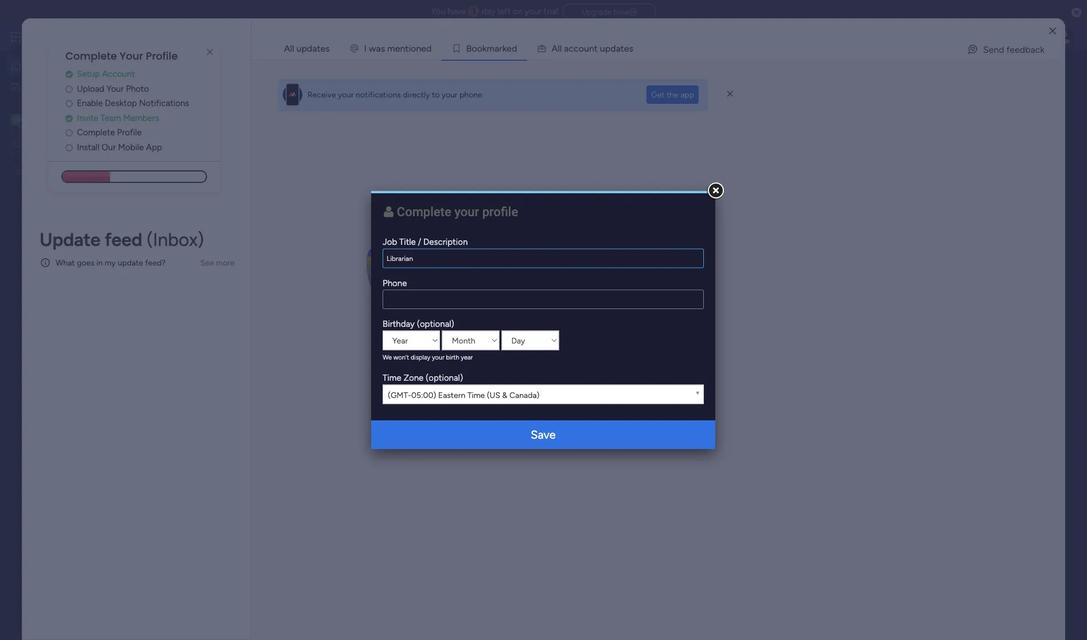 Task type: describe. For each thing, give the bounding box(es) containing it.
m for a
[[487, 43, 495, 54]]

invite for invite team members
[[77, 113, 98, 123]]

check circle image for setup
[[65, 70, 73, 78]]

year
[[461, 353, 473, 361]]

can
[[460, 405, 475, 415]]

goes
[[77, 258, 94, 267]]

(gmt-05:00) eastern time (us & canada) link
[[383, 385, 704, 405]]

install our mobile app link
[[65, 141, 220, 154]]

(gmt-05:00) eastern time (us & canada)
[[388, 390, 539, 400]]

1 horizontal spatial and
[[393, 392, 409, 403]]

a
[[552, 43, 558, 54]]

that way, you can quickly and easily find them again.
[[402, 405, 617, 415]]

1 u from the left
[[584, 43, 589, 54]]

>
[[309, 252, 314, 262]]

complete profile link
[[65, 126, 220, 139]]

upgrade
[[582, 7, 611, 17]]

workspace image for workspace selection element
[[11, 113, 22, 126]]

2 t from the left
[[594, 43, 598, 54]]

updates inside tab list
[[296, 43, 330, 54]]

3 e from the left
[[507, 43, 512, 54]]

workspace image for m button
[[231, 488, 258, 515]]

dapulse x slim image
[[203, 45, 217, 59]]

(gmt-
[[388, 390, 411, 400]]

see more
[[200, 258, 235, 267]]

1 a from the left
[[376, 43, 381, 54]]

1
[[472, 6, 476, 17]]

directly
[[403, 90, 430, 100]]

display
[[411, 353, 430, 361]]

workspaces inside good afternoon, tara! quickly access your recent boards, inbox and workspaces
[[387, 72, 436, 83]]

4 a from the left
[[616, 43, 621, 54]]

m inside button
[[239, 493, 250, 510]]

main workspace
[[26, 114, 94, 125]]

4 e from the left
[[624, 43, 629, 54]]

(inbox) inside dialog
[[147, 228, 204, 251]]

team
[[100, 113, 121, 123]]

workspace selection element
[[11, 113, 96, 128]]

access
[[231, 72, 260, 83]]

1 c from the left
[[569, 43, 574, 54]]

you have 1 day left on your trial
[[431, 6, 558, 17]]

1 horizontal spatial (inbox)
[[289, 297, 323, 309]]

all updates
[[284, 43, 330, 54]]

2 c from the left
[[574, 43, 579, 54]]

select product image
[[10, 31, 22, 42]]

your inside good afternoon, tara! quickly access your recent boards, inbox and workspaces
[[262, 72, 280, 83]]

good afternoon, tara! quickly access your recent boards, inbox and workspaces
[[198, 61, 436, 83]]

visited
[[272, 117, 304, 129]]

the
[[667, 90, 678, 100]]

update inside dialog
[[40, 228, 100, 251]]

Job Title / Description text field
[[383, 249, 704, 268]]

notifications
[[139, 98, 189, 108]]

3 t from the left
[[621, 43, 624, 54]]

quickly
[[478, 405, 506, 415]]

my for my work
[[25, 81, 36, 91]]

close image
[[1049, 27, 1056, 35]]

circle o image
[[65, 143, 73, 152]]

&
[[502, 390, 507, 400]]

home button
[[7, 57, 123, 76]]

3 a from the left
[[564, 43, 569, 54]]

all updates link
[[275, 37, 339, 59]]

recently visited
[[228, 117, 304, 129]]

good
[[198, 61, 218, 70]]

/
[[418, 237, 421, 247]]

roy mann image
[[239, 336, 262, 359]]

title
[[399, 237, 416, 247]]

my workspaces
[[228, 454, 302, 467]]

you
[[431, 6, 445, 17]]

3 o from the left
[[477, 43, 482, 54]]

in
[[96, 258, 103, 267]]

them
[[570, 405, 591, 415]]

app
[[680, 90, 694, 100]]

1 t from the left
[[405, 43, 409, 54]]

2 k from the left
[[502, 43, 507, 54]]

notifications
[[356, 90, 401, 100]]

bookmark
[[417, 376, 481, 393]]

1 horizontal spatial work
[[240, 252, 258, 262]]

w
[[369, 43, 376, 54]]

zone
[[404, 373, 424, 383]]

tara!
[[259, 61, 276, 70]]

1 vertical spatial workspaces
[[245, 454, 302, 467]]

enable desktop notifications
[[77, 98, 189, 108]]

won't
[[393, 353, 409, 361]]

invite team members link
[[65, 111, 220, 124]]

tara schultz image
[[1055, 28, 1073, 46]]

0 horizontal spatial workspace
[[49, 114, 94, 125]]

my work button
[[7, 77, 123, 96]]

complete your profile
[[65, 49, 178, 63]]

(us
[[487, 390, 500, 400]]

my work
[[25, 81, 56, 91]]

1 horizontal spatial update
[[228, 297, 263, 309]]

eastern
[[438, 390, 465, 400]]

our
[[101, 142, 116, 152]]

loplol list box
[[0, 158, 146, 335]]

m for e
[[387, 43, 395, 54]]

dapulse close image
[[1072, 7, 1081, 18]]

phone
[[459, 90, 482, 100]]

what
[[56, 258, 75, 267]]

complete your profile
[[394, 204, 518, 219]]

home
[[26, 62, 48, 71]]

start
[[411, 392, 430, 403]]

description
[[423, 237, 468, 247]]

photo
[[126, 83, 149, 94]]

invite team members
[[77, 113, 159, 123]]

receive
[[307, 90, 336, 100]]

1 o from the left
[[411, 43, 416, 54]]

1 l from the left
[[558, 43, 560, 54]]

and inside good afternoon, tara! quickly access your recent boards, inbox and workspaces
[[370, 72, 385, 83]]

boards,
[[312, 72, 342, 83]]

day
[[482, 6, 495, 17]]

1 s from the left
[[381, 43, 385, 54]]

2 e from the left
[[421, 43, 426, 54]]

that
[[402, 405, 420, 415]]

left
[[498, 6, 511, 17]]

a l l a c c o u n t u p d a t e s
[[552, 43, 633, 54]]

d for a l l a c c o u n t u p d a t e s
[[611, 43, 616, 54]]

save
[[531, 428, 556, 442]]

your right on
[[525, 6, 542, 17]]

upload your photo link
[[65, 82, 220, 95]]

upgrade now
[[582, 7, 630, 17]]

your for profile
[[120, 49, 143, 63]]

we won't display your birth year
[[383, 353, 473, 361]]

2 l from the left
[[560, 43, 562, 54]]

install our mobile app
[[77, 142, 162, 152]]

dapulse x slim image
[[727, 89, 733, 99]]



Task type: vqa. For each thing, say whether or not it's contained in the screenshot.
The See
yes



Task type: locate. For each thing, give the bounding box(es) containing it.
m down my workspaces
[[239, 493, 250, 510]]

your down tara!
[[262, 72, 280, 83]]

0 vertical spatial circle o image
[[65, 84, 73, 93]]

main
[[26, 114, 47, 125], [316, 252, 333, 262]]

upload your photo
[[77, 83, 149, 94]]

install
[[77, 142, 99, 152]]

complete profile
[[77, 127, 142, 138]]

all
[[284, 43, 294, 54]]

0 vertical spatial check circle image
[[65, 70, 73, 78]]

2 n from the left
[[416, 43, 421, 54]]

2 circle o image from the top
[[65, 99, 73, 108]]

a right p
[[616, 43, 621, 54]]

1 vertical spatial feed
[[265, 297, 287, 309]]

account
[[102, 69, 135, 79]]

u down upgrade now
[[600, 43, 605, 54]]

0 vertical spatial profile
[[146, 49, 178, 63]]

workspace down enable
[[49, 114, 94, 125]]

tab list inside dialog
[[274, 37, 1061, 60]]

complete for complete your profile
[[397, 204, 451, 219]]

setup account link
[[65, 68, 220, 80]]

complete up install
[[77, 127, 115, 138]]

a right the a
[[564, 43, 569, 54]]

l down 'trial'
[[558, 43, 560, 54]]

invite
[[77, 113, 98, 123], [298, 392, 321, 403]]

circle o image inside 'enable desktop notifications' link
[[65, 99, 73, 108]]

1 horizontal spatial u
[[600, 43, 605, 54]]

receive your notifications directly to your phone
[[307, 90, 482, 100]]

my inside button
[[25, 81, 36, 91]]

birth
[[446, 353, 459, 361]]

e right the r
[[507, 43, 512, 54]]

d
[[426, 43, 432, 54], [512, 43, 517, 54], [611, 43, 616, 54]]

setup account
[[77, 69, 135, 79]]

work inside button
[[38, 81, 56, 91]]

loplol up management
[[243, 233, 266, 244]]

o right b
[[477, 43, 482, 54]]

your right to
[[442, 90, 458, 100]]

circle o image inside complete profile link
[[65, 128, 73, 137]]

check circle image inside invite team members link
[[65, 114, 73, 122]]

2 m from the left
[[487, 43, 495, 54]]

b o o k m a r k e d
[[466, 43, 517, 54]]

send feedback
[[983, 44, 1045, 55]]

circle o image up circle o icon in the left of the page
[[65, 128, 73, 137]]

0 vertical spatial update feed (inbox)
[[40, 228, 204, 251]]

m button
[[219, 476, 521, 527]]

2 vertical spatial circle o image
[[65, 128, 73, 137]]

2 check circle image from the top
[[65, 114, 73, 122]]

1 e from the left
[[395, 43, 400, 54]]

your left profile
[[454, 204, 479, 219]]

t
[[405, 43, 409, 54], [594, 43, 598, 54], [621, 43, 624, 54]]

(inbox) up feed?
[[147, 228, 204, 251]]

2 o from the left
[[472, 43, 477, 54]]

1 horizontal spatial loplol
[[243, 233, 266, 244]]

thanks
[[743, 393, 766, 403]]

0 vertical spatial feed
[[105, 228, 142, 251]]

1 vertical spatial profile
[[117, 127, 142, 138]]

feed up update
[[105, 228, 142, 251]]

workspace image down my workspaces
[[231, 488, 258, 515]]

05:00)
[[411, 390, 436, 400]]

invite for invite your teammates and start collaborating
[[298, 392, 321, 403]]

0 horizontal spatial (inbox)
[[147, 228, 204, 251]]

o left p
[[579, 43, 584, 54]]

get the app button
[[646, 85, 699, 104]]

no
[[730, 393, 741, 403]]

0 horizontal spatial d
[[426, 43, 432, 54]]

check circle image for invite
[[65, 114, 73, 122]]

circle o image
[[65, 84, 73, 93], [65, 99, 73, 108], [65, 128, 73, 137]]

0 horizontal spatial invite
[[77, 113, 98, 123]]

0 horizontal spatial m
[[387, 43, 395, 54]]

now
[[613, 7, 630, 17]]

loplol inside list box
[[27, 165, 46, 175]]

1 vertical spatial m
[[239, 493, 250, 510]]

trial
[[544, 6, 558, 17]]

0 horizontal spatial my
[[25, 81, 36, 91]]

2 vertical spatial complete
[[397, 204, 451, 219]]

loplol down "search in workspace" field
[[27, 165, 46, 175]]

my
[[25, 81, 36, 91], [228, 454, 243, 467]]

i
[[364, 43, 367, 54]]

feed inside dialog
[[105, 228, 142, 251]]

1 vertical spatial update feed (inbox)
[[228, 297, 323, 309]]

t right p
[[621, 43, 624, 54]]

n right i
[[416, 43, 421, 54]]

workspace down add to favorites "image"
[[335, 252, 374, 262]]

0 horizontal spatial updates
[[296, 43, 330, 54]]

1 k from the left
[[482, 43, 487, 54]]

inbox
[[344, 72, 367, 83]]

t right w
[[405, 43, 409, 54]]

0 vertical spatial m
[[13, 115, 20, 124]]

0 vertical spatial main
[[26, 114, 47, 125]]

profile
[[482, 204, 518, 219]]

Search in workspace field
[[24, 138, 96, 151]]

0 horizontal spatial update feed (inbox)
[[40, 228, 204, 251]]

to
[[432, 90, 440, 100]]

time up the can
[[467, 390, 485, 400]]

1 vertical spatial loplol
[[243, 233, 266, 244]]

work management > main workspace
[[240, 252, 374, 262]]

0 horizontal spatial update
[[40, 228, 100, 251]]

dapulse rightstroke image
[[630, 8, 637, 16]]

1 vertical spatial your
[[106, 83, 124, 94]]

circle o image down my work button
[[65, 99, 73, 108]]

1 horizontal spatial feed
[[265, 297, 287, 309]]

have
[[448, 6, 466, 17]]

add to favorites image
[[359, 233, 371, 244]]

0 vertical spatial workspace
[[49, 114, 94, 125]]

0 horizontal spatial work
[[38, 81, 56, 91]]

1 horizontal spatial m
[[487, 43, 495, 54]]

updates up good afternoon, tara! quickly access your recent boards, inbox and workspaces
[[296, 43, 330, 54]]

update feed (inbox) down management
[[228, 297, 323, 309]]

recent
[[283, 72, 309, 83]]

s right p
[[629, 43, 633, 54]]

0 horizontal spatial m
[[13, 115, 20, 124]]

your left teammates
[[324, 392, 342, 403]]

3 n from the left
[[589, 43, 594, 54]]

check circle image
[[65, 70, 73, 78], [65, 114, 73, 122]]

setup
[[77, 69, 100, 79]]

1 horizontal spatial profile
[[146, 49, 178, 63]]

profile up setup account link
[[146, 49, 178, 63]]

a right b
[[495, 43, 499, 54]]

1 horizontal spatial d
[[512, 43, 517, 54]]

updates up the them
[[551, 376, 602, 393]]

1 horizontal spatial time
[[467, 390, 485, 400]]

a right i
[[376, 43, 381, 54]]

0 vertical spatial updates
[[296, 43, 330, 54]]

my
[[105, 258, 116, 267]]

l right the a
[[560, 43, 562, 54]]

3 circle o image from the top
[[65, 128, 73, 137]]

job
[[383, 237, 397, 247]]

o left the r
[[472, 43, 477, 54]]

check circle image up "search in workspace" field
[[65, 114, 73, 122]]

1 vertical spatial (optional)
[[426, 373, 463, 383]]

workspace image
[[11, 113, 22, 126], [231, 488, 258, 515]]

4 o from the left
[[579, 43, 584, 54]]

upload
[[77, 83, 104, 94]]

e right i
[[421, 43, 426, 54]]

easily
[[526, 405, 549, 415]]

and
[[370, 72, 385, 83], [393, 392, 409, 403], [509, 405, 524, 415]]

your down inbox
[[338, 90, 354, 100]]

(optional) up eastern
[[426, 373, 463, 383]]

app
[[146, 142, 162, 152]]

2 vertical spatial and
[[509, 405, 524, 415]]

0 horizontal spatial s
[[381, 43, 385, 54]]

0 horizontal spatial and
[[370, 72, 385, 83]]

2 u from the left
[[600, 43, 605, 54]]

1 n from the left
[[400, 43, 405, 54]]

1 horizontal spatial t
[[594, 43, 598, 54]]

0 horizontal spatial loplol
[[27, 165, 46, 175]]

Phone text field
[[383, 290, 704, 309]]

1 vertical spatial circle o image
[[65, 99, 73, 108]]

my for my workspaces
[[228, 454, 243, 467]]

workspace image inside m button
[[231, 488, 258, 515]]

update up what on the top left of page
[[40, 228, 100, 251]]

3 d from the left
[[611, 43, 616, 54]]

d right the r
[[512, 43, 517, 54]]

what goes in my update feed?
[[56, 258, 166, 267]]

1 vertical spatial and
[[393, 392, 409, 403]]

check circle image left setup
[[65, 70, 73, 78]]

1 vertical spatial invite
[[298, 392, 321, 403]]

e right p
[[624, 43, 629, 54]]

your up setup account link
[[120, 49, 143, 63]]

1 vertical spatial check circle image
[[65, 114, 73, 122]]

1 horizontal spatial updates
[[551, 376, 602, 393]]

your down the account
[[106, 83, 124, 94]]

workspace image left main workspace
[[11, 113, 22, 126]]

1 vertical spatial workspace image
[[231, 488, 258, 515]]

o right w
[[411, 43, 416, 54]]

o
[[411, 43, 416, 54], [472, 43, 477, 54], [477, 43, 482, 54], [579, 43, 584, 54]]

1 horizontal spatial m
[[239, 493, 250, 510]]

0 horizontal spatial workspace image
[[11, 113, 22, 126]]

m left i
[[387, 43, 395, 54]]

1 vertical spatial (inbox)
[[289, 297, 323, 309]]

you
[[443, 405, 458, 415]]

0 vertical spatial my
[[25, 81, 36, 91]]

1 check circle image from the top
[[65, 70, 73, 78]]

m
[[13, 115, 20, 124], [239, 493, 250, 510]]

circle o image for upload
[[65, 84, 73, 93]]

1 vertical spatial workspace
[[335, 252, 374, 262]]

0 vertical spatial update
[[40, 228, 100, 251]]

m inside workspace selection element
[[13, 115, 20, 124]]

see
[[200, 258, 214, 267]]

m left main workspace
[[13, 115, 20, 124]]

1 horizontal spatial workspaces
[[387, 72, 436, 83]]

n left i
[[400, 43, 405, 54]]

update feed (inbox) inside dialog
[[40, 228, 204, 251]]

find
[[551, 405, 567, 415]]

0 vertical spatial loplol
[[27, 165, 46, 175]]

b
[[466, 43, 472, 54]]

0 horizontal spatial main
[[26, 114, 47, 125]]

0 vertical spatial workspaces
[[387, 72, 436, 83]]

1 vertical spatial updates
[[551, 376, 602, 393]]

complete for complete profile
[[77, 127, 115, 138]]

profile up mobile
[[117, 127, 142, 138]]

on
[[513, 6, 522, 17]]

get
[[651, 90, 665, 100]]

1 horizontal spatial workspace image
[[231, 488, 258, 515]]

0 vertical spatial your
[[120, 49, 143, 63]]

and down canada) on the bottom left of the page
[[509, 405, 524, 415]]

0 horizontal spatial workspaces
[[245, 454, 302, 467]]

circle o image left the upload in the top of the page
[[65, 84, 73, 93]]

1 horizontal spatial update feed (inbox)
[[228, 297, 323, 309]]

d down upgrade now
[[611, 43, 616, 54]]

update up roy mann image
[[228, 297, 263, 309]]

work
[[38, 81, 56, 91], [240, 252, 258, 262]]

work down the home
[[38, 81, 56, 91]]

0 horizontal spatial u
[[584, 43, 589, 54]]

d right i
[[426, 43, 432, 54]]

1 horizontal spatial s
[[629, 43, 633, 54]]

way,
[[422, 405, 441, 415]]

1 vertical spatial main
[[316, 252, 333, 262]]

2 horizontal spatial d
[[611, 43, 616, 54]]

0 horizontal spatial k
[[482, 43, 487, 54]]

0 vertical spatial workspace image
[[11, 113, 22, 126]]

see more button
[[196, 253, 239, 272]]

main right >
[[316, 252, 333, 262]]

1 vertical spatial my
[[228, 454, 243, 467]]

main down my work
[[26, 114, 47, 125]]

1 horizontal spatial n
[[416, 43, 421, 54]]

i w a s m e n t i o n e d
[[364, 43, 432, 54]]

complete for complete your profile
[[65, 49, 117, 63]]

2 d from the left
[[512, 43, 517, 54]]

m left the r
[[487, 43, 495, 54]]

your for photo
[[106, 83, 124, 94]]

(inbox) down the work management > main workspace
[[289, 297, 323, 309]]

get the app
[[651, 90, 694, 100]]

0 vertical spatial work
[[38, 81, 56, 91]]

update
[[118, 258, 143, 267]]

tab list
[[274, 37, 1061, 60]]

main inside workspace selection element
[[26, 114, 47, 125]]

n left p
[[589, 43, 594, 54]]

we
[[383, 353, 392, 361]]

dialog
[[22, 18, 1065, 640]]

1 horizontal spatial workspace
[[335, 252, 374, 262]]

complete up job title / description
[[397, 204, 451, 219]]

0 horizontal spatial t
[[405, 43, 409, 54]]

circle o image for complete
[[65, 128, 73, 137]]

l
[[558, 43, 560, 54], [560, 43, 562, 54]]

save button
[[371, 420, 715, 449]]

job title / description
[[383, 237, 468, 247]]

feed down management
[[265, 297, 287, 309]]

complete up setup
[[65, 49, 117, 63]]

e left i
[[395, 43, 400, 54]]

1 horizontal spatial invite
[[298, 392, 321, 403]]

work right more
[[240, 252, 258, 262]]

your left birth
[[432, 353, 444, 361]]

0 horizontal spatial time
[[383, 373, 401, 383]]

2 horizontal spatial and
[[509, 405, 524, 415]]

and up notifications
[[370, 72, 385, 83]]

2 horizontal spatial t
[[621, 43, 624, 54]]

and up that
[[393, 392, 409, 403]]

n
[[400, 43, 405, 54], [416, 43, 421, 54], [589, 43, 594, 54]]

circle o image inside upload your photo link
[[65, 84, 73, 93]]

send
[[983, 44, 1004, 55]]

(inbox)
[[147, 228, 204, 251], [289, 297, 323, 309]]

1 horizontal spatial my
[[228, 454, 243, 467]]

1 vertical spatial complete
[[77, 127, 115, 138]]

tab list containing all updates
[[274, 37, 1061, 60]]

d for i w a s m e n t i o n e d
[[426, 43, 432, 54]]

profile
[[146, 49, 178, 63], [117, 127, 142, 138]]

(optional) up we won't display your birth year
[[417, 319, 454, 329]]

invite inside invite team members link
[[77, 113, 98, 123]]

0 vertical spatial complete
[[65, 49, 117, 63]]

no thanks button
[[725, 389, 771, 407]]

update feed (inbox) up update
[[40, 228, 204, 251]]

members
[[123, 113, 159, 123]]

user image
[[384, 205, 394, 218]]

check circle image inside setup account link
[[65, 70, 73, 78]]

loplol
[[27, 165, 46, 175], [243, 233, 266, 244]]

time up (gmt-
[[383, 373, 401, 383]]

afternoon,
[[220, 61, 257, 70]]

0 horizontal spatial feed
[[105, 228, 142, 251]]

0 horizontal spatial n
[[400, 43, 405, 54]]

close recently visited image
[[212, 116, 225, 130]]

2 horizontal spatial n
[[589, 43, 594, 54]]

mobile
[[118, 142, 144, 152]]

2 a from the left
[[495, 43, 499, 54]]

0 vertical spatial time
[[383, 373, 401, 383]]

1 horizontal spatial k
[[502, 43, 507, 54]]

0 vertical spatial and
[[370, 72, 385, 83]]

1 m from the left
[[387, 43, 395, 54]]

0 vertical spatial (optional)
[[417, 319, 454, 329]]

s right w
[[381, 43, 385, 54]]

enable
[[77, 98, 103, 108]]

2 s from the left
[[629, 43, 633, 54]]

i
[[409, 43, 411, 54]]

u left p
[[584, 43, 589, 54]]

0 horizontal spatial profile
[[117, 127, 142, 138]]

1 circle o image from the top
[[65, 84, 73, 93]]

1 d from the left
[[426, 43, 432, 54]]

no thanks
[[730, 393, 766, 403]]

dialog containing update feed
[[22, 18, 1065, 640]]

0 vertical spatial invite
[[77, 113, 98, 123]]

birthday
[[383, 319, 415, 329]]

1 horizontal spatial main
[[316, 252, 333, 262]]

1 vertical spatial update
[[228, 297, 263, 309]]

upgrade now link
[[563, 3, 656, 19]]

desktop
[[105, 98, 137, 108]]

circle o image for enable
[[65, 99, 73, 108]]

1 vertical spatial time
[[467, 390, 485, 400]]

feed?
[[145, 258, 166, 267]]

1 vertical spatial work
[[240, 252, 258, 262]]

option
[[0, 160, 146, 162]]

update
[[40, 228, 100, 251], [228, 297, 263, 309]]

0 vertical spatial (inbox)
[[147, 228, 204, 251]]

t left p
[[594, 43, 598, 54]]



